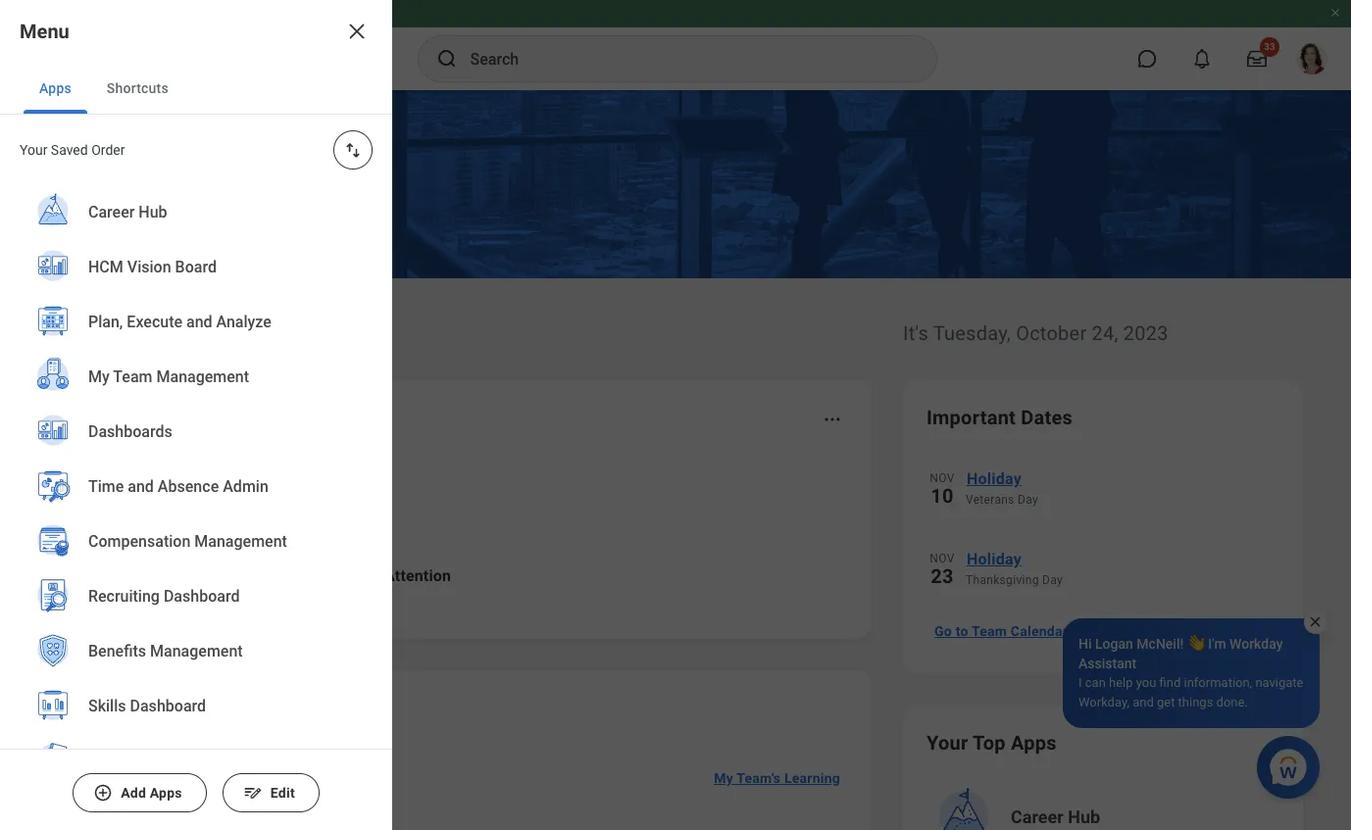 Task type: vqa. For each thing, say whether or not it's contained in the screenshot.
Nov corresponding to 23
yes



Task type: describe. For each thing, give the bounding box(es) containing it.
career hub inside career hub link
[[88, 203, 167, 222]]

you have expenses that need attention button
[[72, 538, 849, 616]]

help
[[1109, 676, 1134, 691]]

notifications large image
[[1193, 49, 1212, 69]]

important dates element
[[927, 455, 1280, 608]]

career hub link
[[24, 185, 369, 242]]

expenses
[[234, 567, 302, 586]]

plus circle image
[[93, 784, 113, 803]]

team's
[[737, 771, 781, 787]]

hello there
[[48, 311, 213, 348]]

book open image
[[100, 484, 129, 513]]

time and absence admin
[[88, 478, 269, 497]]

inbox large image
[[1248, 49, 1267, 69]]

awaiting
[[72, 406, 151, 430]]

logan
[[1096, 637, 1134, 652]]

analyze
[[216, 313, 272, 332]]

due inside beth liu required learning due soon
[[256, 783, 281, 798]]

shortcuts button
[[91, 63, 185, 114]]

saved
[[51, 142, 88, 158]]

calendar
[[1011, 624, 1068, 640]]

1 vertical spatial x image
[[1309, 615, 1323, 630]]

hcm vision board
[[88, 258, 217, 277]]

holiday veterans day
[[966, 470, 1039, 507]]

team inside go to team calendar button
[[972, 624, 1008, 640]]

list containing career hub
[[0, 185, 392, 831]]

hub inside list
[[139, 203, 167, 222]]

my team's learning button
[[706, 759, 849, 798]]

learning inside the my team's learning button
[[785, 771, 841, 787]]

career hub button
[[929, 783, 1282, 831]]

compensation
[[88, 533, 191, 552]]

my team's learning
[[714, 771, 841, 787]]

need
[[343, 567, 380, 586]]

0 vertical spatial x image
[[345, 20, 369, 43]]

add apps button
[[73, 774, 207, 813]]

2 vertical spatial team
[[72, 696, 122, 720]]

have
[[193, 567, 230, 586]]

you
[[162, 567, 189, 586]]

learning inside required learning due soon button
[[230, 477, 293, 495]]

veterans
[[966, 493, 1015, 507]]

my team management link
[[24, 350, 369, 407]]

important dates
[[927, 406, 1073, 430]]

order
[[91, 142, 125, 158]]

awaiting your action
[[72, 406, 261, 430]]

career hub inside career hub button
[[1011, 807, 1101, 828]]

required learning due soon
[[162, 477, 366, 495]]

dashboard for recruiting dashboard
[[164, 588, 240, 606]]

plan,
[[88, 313, 123, 332]]

hub inside button
[[1069, 807, 1101, 828]]

my for my team's learning
[[714, 771, 734, 787]]

apps inside button
[[39, 80, 72, 96]]

hi logan mcneil! 👋 i'm workday assistant i can help you find information, navigate workday, and get things done.
[[1079, 637, 1304, 710]]

recruiting
[[88, 588, 160, 606]]

benefits management
[[88, 643, 243, 661]]

24,
[[1092, 322, 1119, 345]]

recruiting dashboard
[[88, 588, 240, 606]]

team highlights
[[72, 696, 220, 720]]

you have expenses that need attention
[[162, 567, 451, 586]]

holiday button for 23
[[966, 547, 1280, 573]]

absence
[[158, 478, 219, 497]]

nov 10
[[930, 472, 955, 508]]

nov for 10
[[930, 472, 955, 486]]

action
[[202, 406, 261, 430]]

things
[[1179, 695, 1214, 710]]

your top apps
[[927, 732, 1057, 755]]

find
[[1160, 676, 1181, 691]]

thanksgiving
[[966, 574, 1040, 588]]

shortcuts
[[107, 80, 169, 96]]

important
[[927, 406, 1016, 430]]

i
[[1079, 676, 1083, 691]]

highlights
[[127, 696, 220, 720]]

required inside beth liu required learning due soon
[[138, 783, 194, 798]]

add apps
[[121, 786, 182, 801]]

vision
[[127, 258, 171, 277]]

search image
[[435, 47, 459, 71]]

hcm
[[88, 258, 123, 277]]

awaiting your action list
[[72, 459, 849, 616]]

workday,
[[1079, 695, 1130, 710]]

hello there main content
[[0, 90, 1352, 831]]

global navigation dialog
[[0, 0, 392, 831]]

23
[[931, 565, 954, 589]]

beth
[[138, 759, 172, 778]]

day for 23
[[1043, 574, 1063, 588]]

plan, execute and analyze
[[88, 313, 272, 332]]

nov 23
[[930, 552, 955, 589]]

compensation management link
[[24, 515, 369, 572]]

your for your top apps
[[927, 732, 969, 755]]

edit button
[[222, 774, 320, 813]]

mcneil!
[[1137, 637, 1184, 652]]

2023
[[1124, 322, 1169, 345]]

you
[[1137, 676, 1157, 691]]

holiday button for 10
[[966, 467, 1280, 492]]

my for my team management
[[88, 368, 110, 387]]

holiday thanksgiving day
[[966, 550, 1063, 588]]

apps button
[[24, 63, 87, 114]]

skills
[[88, 698, 126, 716]]



Task type: locate. For each thing, give the bounding box(es) containing it.
2 vertical spatial and
[[1133, 695, 1154, 710]]

0 vertical spatial dashboard
[[164, 588, 240, 606]]

team inside my team management link
[[113, 368, 153, 387]]

dashboard down benefits management
[[130, 698, 206, 716]]

career inside list
[[88, 203, 135, 222]]

go to team calendar
[[935, 624, 1068, 640]]

your down my team management
[[156, 406, 197, 430]]

2 vertical spatial apps
[[150, 786, 182, 801]]

day inside holiday thanksgiving day
[[1043, 574, 1063, 588]]

required down beth liu button
[[138, 783, 194, 798]]

day inside holiday veterans day
[[1018, 493, 1039, 507]]

management up 'action'
[[156, 368, 249, 387]]

1 holiday from the top
[[967, 470, 1022, 489]]

required
[[162, 477, 226, 495], [138, 783, 194, 798]]

admin
[[223, 478, 269, 497]]

get
[[1157, 695, 1176, 710]]

2 horizontal spatial and
[[1133, 695, 1154, 710]]

skills dashboard
[[88, 698, 206, 716]]

career hub up vision
[[88, 203, 167, 222]]

0 vertical spatial my
[[88, 368, 110, 387]]

your for your saved order
[[20, 142, 47, 158]]

2 holiday from the top
[[967, 550, 1022, 569]]

0 vertical spatial day
[[1018, 493, 1039, 507]]

team right to
[[972, 624, 1008, 640]]

recruiting dashboard link
[[24, 570, 369, 627]]

0 horizontal spatial hub
[[139, 203, 167, 222]]

0 vertical spatial and
[[186, 313, 213, 332]]

hcm vision board link
[[24, 240, 369, 297]]

day
[[1018, 493, 1039, 507], [1043, 574, 1063, 588]]

0 vertical spatial career hub
[[88, 203, 167, 222]]

1 vertical spatial day
[[1043, 574, 1063, 588]]

and down you
[[1133, 695, 1154, 710]]

it's
[[903, 322, 929, 345]]

day right thanksgiving
[[1043, 574, 1063, 588]]

1 vertical spatial hub
[[1069, 807, 1101, 828]]

information,
[[1184, 676, 1253, 691]]

management down "recruiting dashboard" link
[[150, 643, 243, 661]]

0 vertical spatial your
[[20, 142, 47, 158]]

1 horizontal spatial apps
[[150, 786, 182, 801]]

holiday button
[[966, 467, 1280, 492], [966, 547, 1280, 573]]

1 vertical spatial and
[[128, 478, 154, 497]]

your left saved
[[20, 142, 47, 158]]

1 nov from the top
[[930, 472, 955, 486]]

soon right text edit icon
[[284, 783, 317, 798]]

learning right absence
[[230, 477, 293, 495]]

sort image
[[343, 140, 363, 160]]

0 horizontal spatial due
[[256, 783, 281, 798]]

my inside the my team's learning button
[[714, 771, 734, 787]]

holiday inside holiday thanksgiving day
[[967, 550, 1022, 569]]

1 vertical spatial team
[[972, 624, 1008, 640]]

apps down menu
[[39, 80, 72, 96]]

0 vertical spatial career
[[88, 203, 135, 222]]

board
[[175, 258, 217, 277]]

learning right team's
[[785, 771, 841, 787]]

learning down liu at left bottom
[[198, 783, 253, 798]]

your saved order
[[20, 142, 125, 158]]

1 vertical spatial career hub
[[1011, 807, 1101, 828]]

my up awaiting
[[88, 368, 110, 387]]

nov down 10
[[930, 552, 955, 566]]

2 holiday button from the top
[[966, 547, 1280, 573]]

holiday for 23
[[967, 550, 1022, 569]]

holiday up veterans
[[967, 470, 1022, 489]]

compensation management
[[88, 533, 287, 552]]

soon up need
[[330, 477, 366, 495]]

my inside my team management link
[[88, 368, 110, 387]]

1 horizontal spatial my
[[714, 771, 734, 787]]

10
[[931, 485, 954, 508]]

my left team's
[[714, 771, 734, 787]]

plan, execute and analyze link
[[24, 295, 369, 352]]

close environment banner image
[[1330, 7, 1342, 19]]

0 vertical spatial nov
[[930, 472, 955, 486]]

2 horizontal spatial your
[[927, 732, 969, 755]]

team highlights list
[[72, 746, 849, 831]]

your left the top
[[927, 732, 969, 755]]

execute
[[127, 313, 183, 332]]

done.
[[1217, 695, 1249, 710]]

0 vertical spatial required
[[162, 477, 226, 495]]

and inside hi logan mcneil! 👋 i'm workday assistant i can help you find information, navigate workday, and get things done.
[[1133, 695, 1154, 710]]

due
[[298, 477, 325, 495], [256, 783, 281, 798]]

list
[[0, 185, 392, 831]]

beth liu required learning due soon
[[138, 759, 317, 798]]

x image
[[345, 20, 369, 43], [1309, 615, 1323, 630]]

holiday button down dates
[[966, 467, 1280, 492]]

team
[[113, 368, 153, 387], [972, 624, 1008, 640], [72, 696, 122, 720]]

0 vertical spatial holiday
[[967, 470, 1022, 489]]

1 vertical spatial holiday
[[967, 550, 1022, 569]]

career hub down the "your top apps"
[[1011, 807, 1101, 828]]

team up awaiting
[[113, 368, 153, 387]]

1 vertical spatial management
[[195, 533, 287, 552]]

assistant
[[1079, 656, 1137, 672]]

management up expenses
[[195, 533, 287, 552]]

i'm
[[1209, 637, 1227, 652]]

👋
[[1188, 637, 1205, 652]]

due inside button
[[298, 477, 325, 495]]

there
[[130, 311, 213, 348]]

1 vertical spatial your
[[156, 406, 197, 430]]

soon inside beth liu required learning due soon
[[284, 783, 317, 798]]

management for benefits management
[[150, 643, 243, 661]]

career inside button
[[1011, 807, 1064, 828]]

october
[[1016, 322, 1087, 345]]

1 vertical spatial due
[[256, 783, 281, 798]]

0 horizontal spatial day
[[1018, 493, 1039, 507]]

required inside button
[[162, 477, 226, 495]]

soon
[[330, 477, 366, 495], [284, 783, 317, 798]]

to
[[956, 624, 969, 640]]

1 horizontal spatial your
[[156, 406, 197, 430]]

1 vertical spatial required
[[138, 783, 194, 798]]

my team management
[[88, 368, 249, 387]]

top
[[973, 732, 1006, 755]]

1 vertical spatial soon
[[284, 783, 317, 798]]

time
[[88, 478, 124, 497]]

0 horizontal spatial your
[[20, 142, 47, 158]]

and left analyze
[[186, 313, 213, 332]]

holiday up thanksgiving
[[967, 550, 1022, 569]]

1 horizontal spatial due
[[298, 477, 325, 495]]

0 horizontal spatial career
[[88, 203, 135, 222]]

0 horizontal spatial x image
[[345, 20, 369, 43]]

benefits management link
[[24, 625, 369, 682]]

can
[[1086, 676, 1106, 691]]

0 horizontal spatial my
[[88, 368, 110, 387]]

0 horizontal spatial apps
[[39, 80, 72, 96]]

1 holiday button from the top
[[966, 467, 1280, 492]]

day right veterans
[[1018, 493, 1039, 507]]

and right time on the bottom
[[128, 478, 154, 497]]

0 vertical spatial hub
[[139, 203, 167, 222]]

management for compensation management
[[195, 533, 287, 552]]

0 horizontal spatial career hub
[[88, 203, 167, 222]]

go
[[935, 624, 952, 640]]

nov for 23
[[930, 552, 955, 566]]

0 vertical spatial due
[[298, 477, 325, 495]]

learning inside beth liu required learning due soon
[[198, 783, 253, 798]]

dashboard
[[164, 588, 240, 606], [130, 698, 206, 716]]

1 vertical spatial nov
[[930, 552, 955, 566]]

2 vertical spatial your
[[927, 732, 969, 755]]

dashboard down have
[[164, 588, 240, 606]]

required down dashboards link
[[162, 477, 226, 495]]

team down benefits at the left bottom of page
[[72, 696, 122, 720]]

edit
[[271, 786, 295, 801]]

go to team calendar button
[[927, 612, 1076, 651]]

attention
[[385, 567, 451, 586]]

nov left holiday veterans day
[[930, 472, 955, 486]]

0 horizontal spatial and
[[128, 478, 154, 497]]

tab list
[[0, 63, 392, 115]]

dates
[[1021, 406, 1073, 430]]

1 vertical spatial career
[[1011, 807, 1064, 828]]

career down the "your top apps"
[[1011, 807, 1064, 828]]

navigate
[[1256, 676, 1304, 691]]

1 horizontal spatial day
[[1043, 574, 1063, 588]]

hub
[[139, 203, 167, 222], [1069, 807, 1101, 828]]

2 nov from the top
[[930, 552, 955, 566]]

dashboards
[[88, 423, 172, 442]]

dashboard for skills dashboard
[[130, 698, 206, 716]]

tab list containing apps
[[0, 63, 392, 115]]

0 vertical spatial management
[[156, 368, 249, 387]]

holiday inside holiday veterans day
[[967, 470, 1022, 489]]

apps inside hello there main content
[[1011, 732, 1057, 755]]

time and absence admin link
[[24, 460, 369, 517]]

1 vertical spatial holiday button
[[966, 547, 1280, 573]]

apps inside button
[[150, 786, 182, 801]]

banner
[[0, 0, 1352, 90]]

tuesday,
[[934, 322, 1011, 345]]

liu
[[176, 759, 198, 778]]

0 vertical spatial apps
[[39, 80, 72, 96]]

0 vertical spatial soon
[[330, 477, 366, 495]]

0 horizontal spatial soon
[[284, 783, 317, 798]]

workday
[[1230, 637, 1284, 652]]

1 vertical spatial my
[[714, 771, 734, 787]]

1 horizontal spatial career hub
[[1011, 807, 1101, 828]]

profile logan mcneil element
[[1285, 37, 1340, 80]]

your
[[20, 142, 47, 158], [156, 406, 197, 430], [927, 732, 969, 755]]

text edit image
[[243, 784, 263, 803]]

it's tuesday, october 24, 2023
[[903, 322, 1169, 345]]

day for 10
[[1018, 493, 1039, 507]]

2 horizontal spatial apps
[[1011, 732, 1057, 755]]

career up hcm
[[88, 203, 135, 222]]

0 vertical spatial holiday button
[[966, 467, 1280, 492]]

1 vertical spatial apps
[[1011, 732, 1057, 755]]

1 horizontal spatial hub
[[1069, 807, 1101, 828]]

benefits
[[88, 643, 146, 661]]

1 horizontal spatial soon
[[330, 477, 366, 495]]

1 horizontal spatial career
[[1011, 807, 1064, 828]]

2 vertical spatial management
[[150, 643, 243, 661]]

skills dashboard link
[[24, 680, 369, 737]]

career hub
[[88, 203, 167, 222], [1011, 807, 1101, 828]]

0 vertical spatial team
[[113, 368, 153, 387]]

menu
[[20, 20, 69, 43]]

beth liu button
[[130, 757, 206, 781]]

and
[[186, 313, 213, 332], [128, 478, 154, 497], [1133, 695, 1154, 710]]

hello
[[48, 311, 123, 348]]

1 horizontal spatial and
[[186, 313, 213, 332]]

holiday for 10
[[967, 470, 1022, 489]]

1 horizontal spatial x image
[[1309, 615, 1323, 630]]

apps right the top
[[1011, 732, 1057, 755]]

dashboards link
[[24, 405, 369, 462]]

1 vertical spatial dashboard
[[130, 698, 206, 716]]

your inside the global navigation dialog
[[20, 142, 47, 158]]

holiday button up 'logan'
[[966, 547, 1280, 573]]

management
[[156, 368, 249, 387], [195, 533, 287, 552], [150, 643, 243, 661]]

soon inside button
[[330, 477, 366, 495]]

apps down beth liu button
[[150, 786, 182, 801]]

learning
[[230, 477, 293, 495], [785, 771, 841, 787], [198, 783, 253, 798]]



